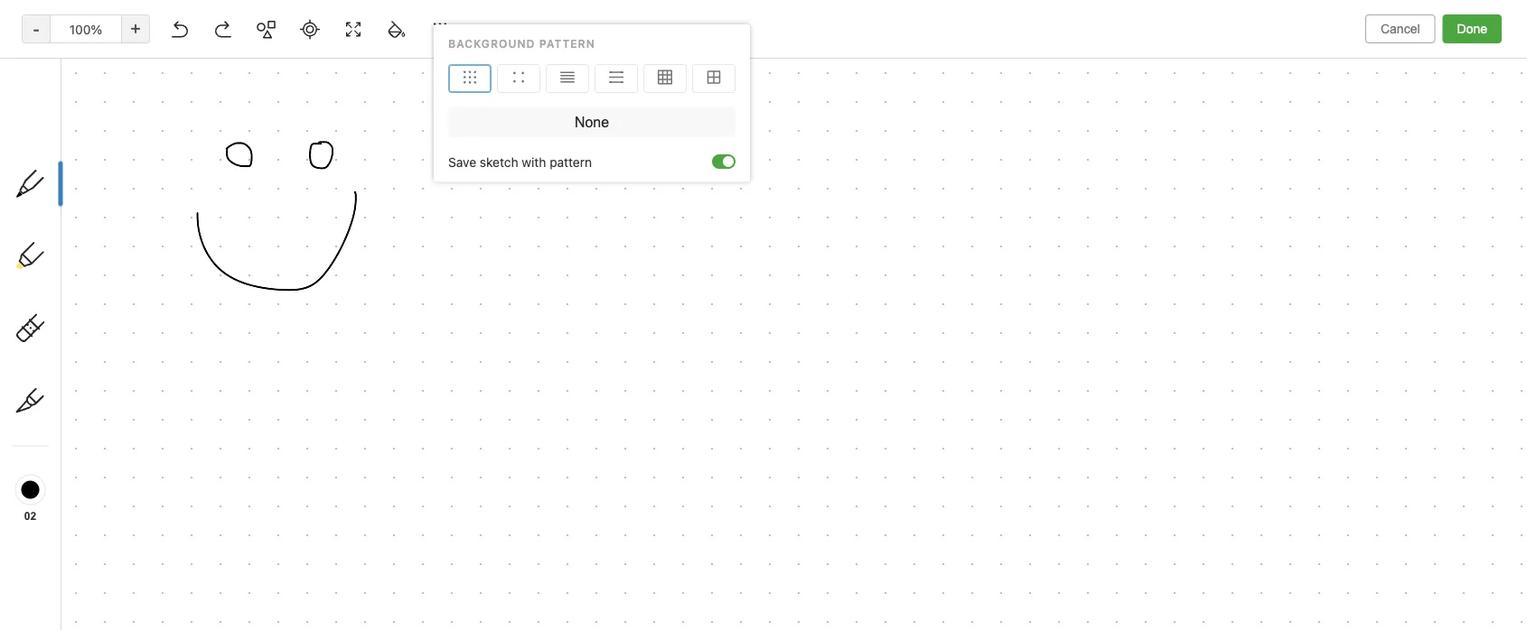 Task type: vqa. For each thing, say whether or not it's contained in the screenshot.
Manage
no



Task type: describe. For each thing, give the bounding box(es) containing it.
me
[[112, 333, 130, 348]]

notebooks
[[41, 275, 104, 290]]

untitled button
[[217, 123, 560, 231]]

shared with me
[[40, 333, 130, 348]]

notes for notes (
[[40, 207, 74, 221]]

Note Editor text field
[[0, 0, 1527, 632]]

grocery list milk eggs sugar cheese
[[240, 248, 382, 282]]

grocery
[[240, 248, 288, 263]]

expand note image
[[574, 47, 596, 69]]

tree containing home
[[0, 142, 217, 532]]

notebook
[[666, 51, 720, 64]]

2
[[239, 93, 246, 108]]

first notebook button
[[616, 45, 726, 70]]

minutes
[[257, 305, 297, 318]]

last edited on nov 16, 2023
[[576, 92, 740, 107]]

ago
[[300, 305, 319, 318]]

upgrade
[[93, 559, 147, 574]]

only you
[[1355, 51, 1403, 64]]

trash
[[40, 373, 72, 388]]

for
[[709, 10, 726, 25]]

sugar
[[300, 267, 334, 282]]

you
[[1384, 51, 1403, 64]]

notes
[[250, 93, 282, 108]]

22
[[240, 305, 253, 318]]

2 notes
[[239, 93, 282, 108]]

share
[[1433, 50, 1469, 65]]

trash link
[[0, 366, 216, 395]]

add tag image
[[603, 603, 624, 624]]

2023
[[709, 92, 740, 107]]

add a reminder image
[[572, 603, 594, 624]]

untitled
[[240, 140, 288, 155]]

shortcuts button
[[0, 171, 216, 200]]

first
[[639, 51, 663, 64]]

shortcuts
[[41, 178, 97, 193]]

tasks button
[[0, 229, 216, 258]]

Search text field
[[23, 52, 193, 85]]

nov
[[662, 92, 685, 107]]

on
[[644, 92, 659, 107]]

personal
[[654, 10, 706, 25]]



Task type: locate. For each thing, give the bounding box(es) containing it.
evernote
[[597, 10, 650, 25]]

22 minutes ago
[[240, 305, 319, 318]]

tree
[[0, 142, 217, 532]]

0 horizontal spatial notes
[[40, 207, 74, 221]]

milk
[[240, 267, 264, 282]]

first notebook
[[639, 51, 720, 64]]

free:
[[729, 10, 759, 25]]

shared with me link
[[0, 326, 216, 355]]

1 vertical spatial notes
[[40, 207, 74, 221]]

home
[[40, 149, 74, 164]]

shared
[[40, 333, 81, 348]]

(
[[79, 207, 83, 221]]

settings image
[[184, 14, 206, 36]]

None search field
[[23, 52, 193, 85]]

notebooks link
[[0, 268, 216, 297]]

try evernote personal for free:
[[575, 10, 759, 25]]

notes inside note list element
[[256, 54, 306, 75]]

16,
[[689, 92, 705, 107]]

tags
[[41, 304, 68, 319]]

new button
[[11, 95, 206, 127]]

last
[[576, 92, 600, 107]]

edited
[[604, 92, 641, 107]]

notes left (
[[40, 207, 74, 221]]

only
[[1355, 51, 1380, 64]]

1 horizontal spatial notes
[[256, 54, 306, 75]]

share button
[[1418, 43, 1484, 72]]

home link
[[0, 142, 217, 171]]

notes for notes
[[256, 54, 306, 75]]

tags button
[[0, 297, 216, 326]]

0 vertical spatial notes
[[256, 54, 306, 75]]

notes (
[[40, 207, 83, 221]]

eggs
[[268, 267, 297, 282]]

cheese
[[338, 267, 382, 282]]

notes up notes
[[256, 54, 306, 75]]

new
[[40, 103, 66, 118]]

note list element
[[217, 36, 561, 632]]

notes
[[256, 54, 306, 75], [40, 207, 74, 221]]

upgrade button
[[11, 549, 206, 585]]

try
[[575, 10, 594, 25]]

note window element
[[0, 0, 1527, 632]]

list
[[292, 248, 313, 263]]

tasks
[[40, 236, 73, 251]]

with
[[84, 333, 109, 348]]



